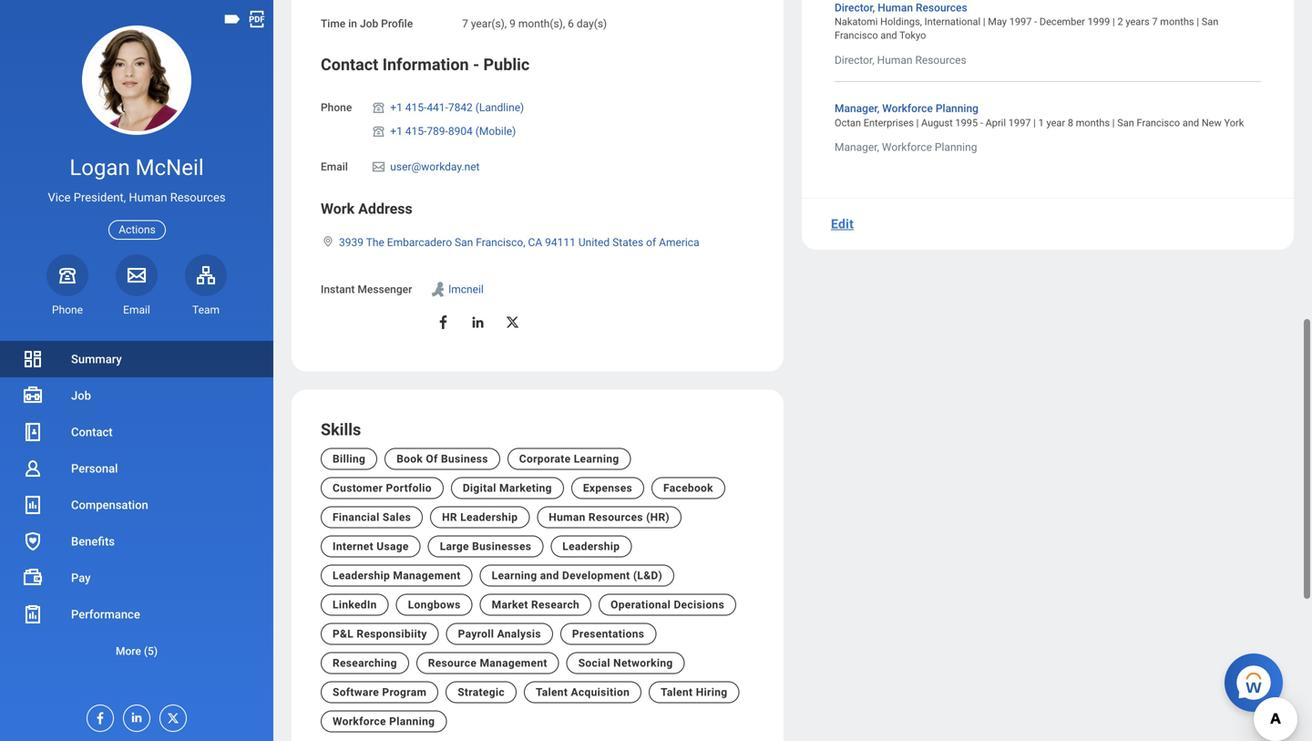 Task type: locate. For each thing, give the bounding box(es) containing it.
performance
[[71, 608, 140, 621]]

- inside nakatomi holdings, international   |   may 1997 - december 1999 | 2 years 7 months | san francisco and tokyo
[[1035, 16, 1038, 27]]

+1 415-441-7842 (landline)
[[390, 101, 524, 114]]

analysis
[[497, 628, 541, 640]]

+1 right phone icon
[[390, 125, 403, 138]]

phone image up "phone logan mcneil" element
[[55, 264, 80, 286]]

1 vertical spatial +1
[[390, 125, 403, 138]]

1995
[[956, 117, 978, 128]]

job right in
[[360, 17, 379, 30]]

talent hiring button
[[649, 681, 740, 703]]

2 horizontal spatial -
[[1035, 16, 1038, 27]]

manager, workforce planning down enterprises
[[835, 141, 978, 154]]

customer portfolio button
[[321, 477, 444, 499]]

manager, down octan
[[835, 141, 880, 154]]

director, down nakatomi
[[835, 54, 875, 67]]

contact inside 'navigation pane' region
[[71, 425, 113, 439]]

0 horizontal spatial linkedin image
[[124, 706, 144, 725]]

logan
[[70, 155, 130, 181]]

0 horizontal spatial email
[[123, 303, 150, 316]]

edit
[[831, 217, 854, 232]]

mail image
[[370, 160, 387, 174]]

1 horizontal spatial san
[[1118, 117, 1135, 128]]

| down 'manager, workforce planning' link
[[917, 117, 919, 128]]

months right years on the top right of page
[[1161, 16, 1195, 27]]

acquisition
[[571, 686, 630, 699]]

1 vertical spatial management
[[480, 657, 548, 670]]

contact for contact
[[71, 425, 113, 439]]

2 vertical spatial -
[[981, 117, 984, 128]]

1 horizontal spatial management
[[480, 657, 548, 670]]

items selected list
[[370, 98, 554, 142]]

phone inside popup button
[[52, 303, 83, 316]]

san right the 8
[[1118, 117, 1135, 128]]

planning down program
[[389, 715, 435, 728]]

resources down expenses at the left bottom of page
[[589, 511, 643, 524]]

2 vertical spatial workforce
[[333, 715, 386, 728]]

7 left year(s),
[[462, 17, 468, 30]]

1 vertical spatial months
[[1076, 117, 1111, 128]]

software program
[[333, 686, 427, 699]]

+1
[[390, 101, 403, 114], [390, 125, 403, 138]]

manager, workforce planning link
[[835, 99, 979, 115]]

0 horizontal spatial and
[[540, 569, 559, 582]]

1 horizontal spatial job
[[360, 17, 379, 30]]

0 vertical spatial phone
[[321, 101, 352, 114]]

talent left 'acquisition' in the left of the page
[[536, 686, 568, 699]]

(5)
[[144, 645, 158, 658]]

payroll analysis button
[[446, 623, 553, 645]]

talent left the hiring
[[661, 686, 693, 699]]

resource
[[428, 657, 477, 670]]

compensation image
[[22, 494, 44, 516]]

contact inside group
[[321, 55, 379, 74]]

2 +1 from the top
[[390, 125, 403, 138]]

corporate
[[519, 453, 571, 465]]

and up research
[[540, 569, 559, 582]]

0 horizontal spatial management
[[393, 569, 461, 582]]

7 right years on the top right of page
[[1153, 16, 1158, 27]]

learning inside 'button'
[[574, 453, 620, 465]]

summary image
[[22, 348, 44, 370]]

1 horizontal spatial learning
[[574, 453, 620, 465]]

performance link
[[0, 596, 274, 633]]

1 415- from the top
[[406, 101, 427, 114]]

1 vertical spatial san
[[1118, 117, 1135, 128]]

hr leadership
[[442, 511, 518, 524]]

months right the 8
[[1076, 117, 1111, 128]]

phone image inside popup button
[[55, 264, 80, 286]]

2 talent from the left
[[661, 686, 693, 699]]

social
[[579, 657, 611, 670]]

embarcadero
[[387, 236, 452, 249]]

and inside nakatomi holdings, international   |   may 1997 - december 1999 | 2 years 7 months | san francisco and tokyo
[[881, 30, 898, 41]]

linkedin image left x icon
[[124, 706, 144, 725]]

2 manager, workforce planning from the top
[[835, 141, 978, 154]]

the
[[366, 236, 385, 249]]

0 horizontal spatial talent
[[536, 686, 568, 699]]

month(s),
[[519, 17, 565, 30]]

0 vertical spatial leadership
[[461, 511, 518, 524]]

longbows button
[[396, 594, 473, 616]]

1 vertical spatial director,
[[835, 54, 875, 67]]

1 talent from the left
[[536, 686, 568, 699]]

1 horizontal spatial months
[[1161, 16, 1195, 27]]

market research button
[[480, 594, 592, 616]]

0 vertical spatial +1
[[390, 101, 403, 114]]

director, human resources
[[835, 1, 968, 14], [835, 54, 967, 67]]

0 vertical spatial san
[[1202, 16, 1219, 27]]

nakatomi
[[835, 16, 878, 27]]

planning up 1995
[[936, 102, 979, 115]]

0 vertical spatial and
[[881, 30, 898, 41]]

1 vertical spatial email
[[123, 303, 150, 316]]

0 vertical spatial email
[[321, 161, 348, 173]]

tag image
[[222, 9, 243, 29]]

learning inside button
[[492, 569, 537, 582]]

0 vertical spatial job
[[360, 17, 379, 30]]

months
[[1161, 16, 1195, 27], [1076, 117, 1111, 128]]

(mobile)
[[476, 125, 516, 138]]

0 horizontal spatial san
[[455, 236, 473, 249]]

operational decisions
[[611, 598, 725, 611]]

1997 inside nakatomi holdings, international   |   may 1997 - december 1999 | 2 years 7 months | san francisco and tokyo
[[1010, 16, 1032, 27]]

1 vertical spatial leadership
[[563, 540, 620, 553]]

phone up the summary
[[52, 303, 83, 316]]

francisco down nakatomi
[[835, 30, 879, 41]]

2 415- from the top
[[406, 125, 427, 138]]

- left april
[[981, 117, 984, 128]]

1 vertical spatial manager, workforce planning
[[835, 141, 978, 154]]

human up leadership "button" on the bottom of page
[[549, 511, 586, 524]]

contact down in
[[321, 55, 379, 74]]

1 vertical spatial director, human resources
[[835, 54, 967, 67]]

0 vertical spatial director, human resources
[[835, 1, 968, 14]]

contact up personal at the bottom left of the page
[[71, 425, 113, 439]]

payroll analysis
[[458, 628, 541, 640]]

resources inside button
[[589, 511, 643, 524]]

management
[[393, 569, 461, 582], [480, 657, 548, 670]]

1 manager, workforce planning from the top
[[835, 102, 979, 115]]

1997 left 1
[[1009, 117, 1032, 128]]

mail image
[[126, 264, 148, 286]]

corporate learning button
[[508, 448, 631, 470]]

social networking
[[579, 657, 673, 670]]

team
[[192, 303, 220, 316]]

list
[[0, 341, 274, 669]]

manager, workforce planning up enterprises
[[835, 102, 979, 115]]

415- up 789-
[[406, 101, 427, 114]]

-
[[1035, 16, 1038, 27], [473, 55, 480, 74], [981, 117, 984, 128]]

0 vertical spatial planning
[[936, 102, 979, 115]]

personal
[[71, 462, 118, 475]]

1 vertical spatial contact
[[71, 425, 113, 439]]

3939 the embarcadero san francisco, ca 94111 united states of america link
[[339, 233, 700, 249]]

linkedin image right facebook image
[[470, 314, 486, 330]]

1 horizontal spatial phone image
[[370, 100, 387, 115]]

| right the 8
[[1113, 117, 1115, 128]]

leadership inside "button"
[[563, 540, 620, 553]]

job link
[[0, 377, 274, 414]]

management up "longbows"
[[393, 569, 461, 582]]

francisco
[[835, 30, 879, 41], [1137, 117, 1181, 128]]

months inside nakatomi holdings, international   |   may 1997 - december 1999 | 2 years 7 months | san francisco and tokyo
[[1161, 16, 1195, 27]]

san right years on the top right of page
[[1202, 16, 1219, 27]]

leadership for leadership
[[563, 540, 620, 553]]

facebook
[[664, 482, 714, 494]]

- left public
[[473, 55, 480, 74]]

+1 left 441- on the left top of the page
[[390, 101, 403, 114]]

human down logan mcneil in the left top of the page
[[129, 191, 167, 204]]

human down tokyo on the top
[[878, 54, 913, 67]]

presentations
[[572, 628, 645, 640]]

team logan mcneil element
[[185, 303, 227, 317]]

learning
[[574, 453, 620, 465], [492, 569, 537, 582]]

leadership up development
[[563, 540, 620, 553]]

resources up international
[[916, 1, 968, 14]]

user@workday.net
[[390, 161, 480, 173]]

researching
[[333, 657, 397, 670]]

contact information - public group
[[321, 54, 755, 342]]

415- down 441- on the left top of the page
[[406, 125, 427, 138]]

work address
[[321, 200, 413, 218]]

address
[[358, 200, 413, 218]]

linkedin button
[[321, 594, 389, 616]]

benefits link
[[0, 523, 274, 560]]

email up work
[[321, 161, 348, 173]]

phone image inside items selected list
[[370, 100, 387, 115]]

director,
[[835, 1, 875, 14], [835, 54, 875, 67]]

email logan mcneil element
[[116, 303, 158, 317]]

1 horizontal spatial francisco
[[1137, 117, 1181, 128]]

manager, up octan
[[835, 102, 880, 115]]

phone image up phone icon
[[370, 100, 387, 115]]

responsibiity
[[357, 628, 427, 640]]

april
[[986, 117, 1007, 128]]

workforce down software
[[333, 715, 386, 728]]

1 horizontal spatial phone
[[321, 101, 352, 114]]

august
[[922, 117, 953, 128]]

1 vertical spatial phone
[[52, 303, 83, 316]]

2 horizontal spatial san
[[1202, 16, 1219, 27]]

learning up "market"
[[492, 569, 537, 582]]

talent acquisition button
[[524, 681, 642, 703]]

phone down the time in the top of the page
[[321, 101, 352, 114]]

0 horizontal spatial -
[[473, 55, 480, 74]]

planning
[[936, 102, 979, 115], [935, 141, 978, 154], [389, 715, 435, 728]]

benefits
[[71, 535, 115, 548]]

0 horizontal spatial phone image
[[55, 264, 80, 286]]

resources down mcneil in the left of the page
[[170, 191, 226, 204]]

1 vertical spatial -
[[473, 55, 480, 74]]

0 horizontal spatial francisco
[[835, 30, 879, 41]]

1 vertical spatial 415-
[[406, 125, 427, 138]]

phone logan mcneil element
[[46, 303, 88, 317]]

415-
[[406, 101, 427, 114], [406, 125, 427, 138]]

new
[[1202, 117, 1222, 128]]

of
[[647, 236, 657, 249]]

team link
[[185, 254, 227, 317]]

0 horizontal spatial 7
[[462, 17, 468, 30]]

financial sales button
[[321, 506, 423, 528]]

aim image
[[429, 280, 447, 298]]

director, human resources down tokyo on the top
[[835, 54, 967, 67]]

job down the summary
[[71, 389, 91, 403]]

6
[[568, 17, 574, 30]]

0 vertical spatial manager,
[[835, 102, 880, 115]]

(hr)
[[646, 511, 670, 524]]

0 vertical spatial learning
[[574, 453, 620, 465]]

1 horizontal spatial and
[[881, 30, 898, 41]]

lmcneil link
[[449, 279, 484, 296]]

job inside "link"
[[71, 389, 91, 403]]

leadership up linkedin button
[[333, 569, 390, 582]]

instant
[[321, 283, 355, 296]]

portfolio
[[386, 482, 432, 494]]

navigation pane region
[[0, 0, 274, 741]]

san inside nakatomi holdings, international   |   may 1997 - december 1999 | 2 years 7 months | san francisco and tokyo
[[1202, 16, 1219, 27]]

learning up expenses at the left bottom of page
[[574, 453, 620, 465]]

1 vertical spatial phone image
[[55, 264, 80, 286]]

year
[[1047, 117, 1066, 128]]

- left 'december'
[[1035, 16, 1038, 27]]

0 vertical spatial phone image
[[370, 100, 387, 115]]

linkedin image
[[470, 314, 486, 330], [124, 706, 144, 725]]

1 +1 from the top
[[390, 101, 403, 114]]

- inside group
[[473, 55, 480, 74]]

billing button
[[321, 448, 378, 470]]

francisco inside nakatomi holdings, international   |   may 1997 - december 1999 | 2 years 7 months | san francisco and tokyo
[[835, 30, 879, 41]]

customer
[[333, 482, 383, 494]]

0 horizontal spatial learning
[[492, 569, 537, 582]]

2 vertical spatial leadership
[[333, 569, 390, 582]]

1 vertical spatial job
[[71, 389, 91, 403]]

0 vertical spatial francisco
[[835, 30, 879, 41]]

0 vertical spatial 415-
[[406, 101, 427, 114]]

1997 right may
[[1010, 16, 1032, 27]]

performance image
[[22, 604, 44, 625]]

human up holdings,
[[878, 1, 914, 14]]

0 horizontal spatial phone
[[52, 303, 83, 316]]

7 inside nakatomi holdings, international   |   may 1997 - december 1999 | 2 years 7 months | san francisco and tokyo
[[1153, 16, 1158, 27]]

san left 'francisco,'
[[455, 236, 473, 249]]

planning inside button
[[389, 715, 435, 728]]

0 vertical spatial manager, workforce planning
[[835, 102, 979, 115]]

management down analysis
[[480, 657, 548, 670]]

0 horizontal spatial months
[[1076, 117, 1111, 128]]

+1 for +1 415-441-7842 (landline)
[[390, 101, 403, 114]]

phone image
[[370, 100, 387, 115], [55, 264, 80, 286]]

789-
[[427, 125, 448, 138]]

email down mail icon
[[123, 303, 150, 316]]

and left new
[[1183, 117, 1200, 128]]

2 vertical spatial san
[[455, 236, 473, 249]]

management for resource management
[[480, 657, 548, 670]]

director, up nakatomi
[[835, 1, 875, 14]]

phone inside contact information - public group
[[321, 101, 352, 114]]

0 vertical spatial 1997
[[1010, 16, 1032, 27]]

1 vertical spatial linkedin image
[[124, 706, 144, 725]]

0 horizontal spatial leadership
[[333, 569, 390, 582]]

2 vertical spatial and
[[540, 569, 559, 582]]

business
[[441, 453, 488, 465]]

3939 the embarcadero san francisco, ca 94111 united states of america
[[339, 236, 700, 249]]

1 horizontal spatial email
[[321, 161, 348, 173]]

7 year(s), 9 month(s), 6 day(s)
[[462, 17, 607, 30]]

0 vertical spatial -
[[1035, 16, 1038, 27]]

7 inside time in job profile element
[[462, 17, 468, 30]]

2 horizontal spatial leadership
[[563, 540, 620, 553]]

workforce down enterprises
[[882, 141, 933, 154]]

planning down 1995
[[935, 141, 978, 154]]

workforce up enterprises
[[883, 102, 933, 115]]

0 vertical spatial contact
[[321, 55, 379, 74]]

job
[[360, 17, 379, 30], [71, 389, 91, 403]]

1 horizontal spatial talent
[[661, 686, 693, 699]]

1 horizontal spatial -
[[981, 117, 984, 128]]

and down holdings,
[[881, 30, 898, 41]]

leadership up "large businesses" 'button'
[[461, 511, 518, 524]]

0 vertical spatial months
[[1161, 16, 1195, 27]]

book
[[397, 453, 423, 465]]

1997
[[1010, 16, 1032, 27], [1009, 117, 1032, 128]]

0 horizontal spatial job
[[71, 389, 91, 403]]

edit button
[[824, 206, 862, 242]]

email inside contact information - public group
[[321, 161, 348, 173]]

2 vertical spatial planning
[[389, 715, 435, 728]]

0 horizontal spatial contact
[[71, 425, 113, 439]]

0 vertical spatial director,
[[835, 1, 875, 14]]

1 horizontal spatial contact
[[321, 55, 379, 74]]

1 horizontal spatial linkedin image
[[470, 314, 486, 330]]

year(s),
[[471, 17, 507, 30]]

+1 415-789-8904 (mobile) link
[[390, 121, 516, 138]]

market research
[[492, 598, 580, 611]]

1 horizontal spatial 7
[[1153, 16, 1158, 27]]

director, human resources up holdings,
[[835, 1, 968, 14]]

1 vertical spatial and
[[1183, 117, 1200, 128]]

actions button
[[109, 220, 166, 240]]

2 horizontal spatial and
[[1183, 117, 1200, 128]]

1 vertical spatial learning
[[492, 569, 537, 582]]

talent for talent hiring
[[661, 686, 693, 699]]

0 vertical spatial management
[[393, 569, 461, 582]]

francisco left new
[[1137, 117, 1181, 128]]

1 vertical spatial manager,
[[835, 141, 880, 154]]



Task type: vqa. For each thing, say whether or not it's contained in the screenshot.
Human in the Navigation pane Region
yes



Task type: describe. For each thing, give the bounding box(es) containing it.
management for leadership management
[[393, 569, 461, 582]]

pay
[[71, 571, 91, 585]]

contact for contact information - public
[[321, 55, 379, 74]]

leadership management button
[[321, 565, 473, 587]]

leadership management
[[333, 569, 461, 582]]

x image
[[160, 706, 181, 726]]

workforce inside button
[[333, 715, 386, 728]]

1 director, human resources from the top
[[835, 1, 968, 14]]

compensation link
[[0, 487, 274, 523]]

octan
[[835, 117, 862, 128]]

leadership for leadership management
[[333, 569, 390, 582]]

human inside button
[[549, 511, 586, 524]]

facebook image
[[435, 314, 452, 330]]

internet usage
[[333, 540, 409, 553]]

billing
[[333, 453, 366, 465]]

hiring
[[696, 686, 728, 699]]

social media x image
[[504, 314, 521, 330]]

0 vertical spatial linkedin image
[[470, 314, 486, 330]]

facebook button
[[652, 477, 726, 499]]

| left 1
[[1034, 117, 1036, 128]]

+1 415-441-7842 (landline) link
[[390, 98, 524, 114]]

usage
[[377, 540, 409, 553]]

pay link
[[0, 560, 274, 596]]

operational decisions button
[[599, 594, 737, 616]]

human inside 'navigation pane' region
[[129, 191, 167, 204]]

vice president, human resources
[[48, 191, 226, 204]]

digital marketing button
[[451, 477, 564, 499]]

talent hiring
[[661, 686, 728, 699]]

415- for 441-
[[406, 101, 427, 114]]

+1 for +1 415-789-8904 (mobile)
[[390, 125, 403, 138]]

1 vertical spatial 1997
[[1009, 117, 1032, 128]]

p&l
[[333, 628, 354, 640]]

email inside popup button
[[123, 303, 150, 316]]

location image
[[321, 235, 336, 248]]

(landline)
[[476, 101, 524, 114]]

pay image
[[22, 567, 44, 589]]

8904
[[448, 125, 473, 138]]

holdings,
[[881, 16, 923, 27]]

states
[[613, 236, 644, 249]]

messenger
[[358, 283, 412, 296]]

vice
[[48, 191, 71, 204]]

job image
[[22, 385, 44, 407]]

more (5) button
[[0, 633, 274, 669]]

lmcneil
[[449, 283, 484, 296]]

tokyo
[[900, 30, 927, 41]]

skills
[[321, 420, 361, 439]]

work
[[321, 200, 355, 218]]

time in job profile element
[[462, 6, 607, 31]]

7842
[[448, 101, 473, 114]]

p&l responsibiity button
[[321, 623, 439, 645]]

social networking button
[[567, 652, 685, 674]]

businesses
[[472, 540, 532, 553]]

customer portfolio
[[333, 482, 432, 494]]

book of business
[[397, 453, 488, 465]]

financial sales
[[333, 511, 411, 524]]

p&l responsibiity
[[333, 628, 427, 640]]

linkedin
[[333, 598, 377, 611]]

benefits image
[[22, 531, 44, 552]]

contact image
[[22, 421, 44, 443]]

digital marketing
[[463, 482, 552, 494]]

researching button
[[321, 652, 409, 674]]

software
[[333, 686, 379, 699]]

york
[[1225, 117, 1245, 128]]

phone image
[[370, 124, 387, 139]]

america
[[659, 236, 700, 249]]

| left 2
[[1113, 16, 1116, 27]]

1 manager, from the top
[[835, 102, 880, 115]]

2 director, human resources from the top
[[835, 54, 967, 67]]

san inside "link"
[[455, 236, 473, 249]]

payroll
[[458, 628, 494, 640]]

compensation
[[71, 498, 148, 512]]

personal image
[[22, 458, 44, 480]]

contact link
[[0, 414, 274, 450]]

operational
[[611, 598, 671, 611]]

facebook image
[[88, 706, 108, 726]]

2 director, from the top
[[835, 54, 875, 67]]

1999
[[1088, 16, 1111, 27]]

octan enterprises   |   august 1995 - april 1997 | 1 year 8 months | san francisco and new york
[[835, 117, 1245, 128]]

user@workday.net link
[[390, 157, 480, 173]]

large
[[440, 540, 469, 553]]

networking
[[614, 657, 673, 670]]

list containing summary
[[0, 341, 274, 669]]

| left may
[[984, 16, 986, 27]]

2 manager, from the top
[[835, 141, 880, 154]]

talent for talent acquisition
[[536, 686, 568, 699]]

view printable version (pdf) image
[[247, 9, 267, 29]]

8
[[1068, 117, 1074, 128]]

nakatomi holdings, international   |   may 1997 - december 1999 | 2 years 7 months | san francisco and tokyo
[[835, 16, 1219, 41]]

information
[[383, 55, 469, 74]]

resources down tokyo on the top
[[916, 54, 967, 67]]

0 vertical spatial workforce
[[883, 102, 933, 115]]

(l&d)
[[634, 569, 663, 582]]

public
[[484, 55, 530, 74]]

resources inside 'navigation pane' region
[[170, 191, 226, 204]]

strategic
[[458, 686, 505, 699]]

human resources (hr)
[[549, 511, 670, 524]]

more
[[116, 645, 141, 658]]

international
[[925, 16, 981, 27]]

marketing
[[500, 482, 552, 494]]

mcneil
[[136, 155, 204, 181]]

view team image
[[195, 264, 217, 286]]

book of business button
[[385, 448, 500, 470]]

and inside button
[[540, 569, 559, 582]]

415- for 789-
[[406, 125, 427, 138]]

1 vertical spatial workforce
[[882, 141, 933, 154]]

1 horizontal spatial leadership
[[461, 511, 518, 524]]

human resources (hr) button
[[537, 506, 682, 528]]

financial
[[333, 511, 380, 524]]

expenses button
[[571, 477, 645, 499]]

441-
[[427, 101, 448, 114]]

enterprises
[[864, 117, 914, 128]]

3939
[[339, 236, 364, 249]]

software program button
[[321, 681, 439, 703]]

1 vertical spatial planning
[[935, 141, 978, 154]]

leadership button
[[551, 535, 632, 557]]

director, human resources link
[[835, 0, 968, 14]]

1 vertical spatial francisco
[[1137, 117, 1181, 128]]

+1 415-789-8904 (mobile)
[[390, 125, 516, 138]]

summary link
[[0, 341, 274, 377]]

day(s)
[[577, 17, 607, 30]]

resource management button
[[416, 652, 560, 674]]

| right years on the top right of page
[[1197, 16, 1200, 27]]

longbows
[[408, 598, 461, 611]]

hr
[[442, 511, 458, 524]]

1 director, from the top
[[835, 1, 875, 14]]



